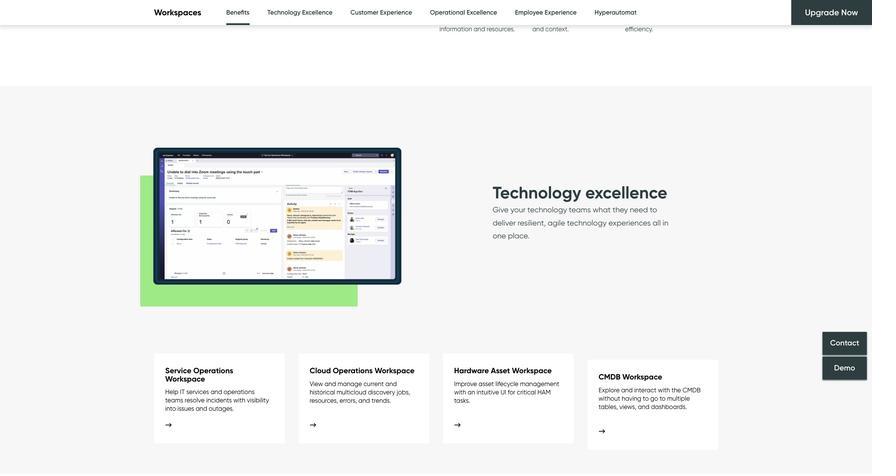 Task type: vqa. For each thing, say whether or not it's contained in the screenshot.


Task type: describe. For each thing, give the bounding box(es) containing it.
multiple
[[667, 395, 690, 403]]

trends.
[[372, 398, 391, 405]]

in inside "solve issues faster with everything you need in one place."
[[407, 4, 412, 11]]

experiences inside create and configure engaging experiences to boost your teams' efficiency.
[[655, 4, 689, 11]]

excellence for technology excellence
[[302, 9, 333, 16]]

data
[[588, 15, 602, 22]]

excellence
[[586, 182, 668, 203]]

everything
[[347, 4, 377, 11]]

cloud operations workspace
[[310, 367, 415, 376]]

without
[[599, 395, 620, 403]]

tables,
[[599, 404, 618, 411]]

hardware asset workspace
[[454, 367, 552, 376]]

boost
[[625, 15, 642, 22]]

workspace for hardware asset workspace
[[512, 367, 552, 376]]

upgrade now
[[805, 7, 858, 17]]

to inside create and configure engaging experiences to boost your teams' efficiency.
[[691, 4, 697, 11]]

multicloud
[[337, 389, 367, 396]]

operational excellence
[[430, 9, 497, 16]]

benefits
[[226, 9, 250, 16]]

to right go at right bottom
[[660, 395, 666, 403]]

demo
[[834, 364, 856, 373]]

efficiency.
[[625, 25, 653, 33]]

simplify how your teams work using context-driven information and resources.
[[440, 4, 515, 33]]

and up incidents
[[211, 389, 222, 396]]

all
[[653, 219, 661, 228]]

help
[[165, 389, 178, 396]]

an
[[468, 389, 475, 396]]

go
[[651, 395, 658, 403]]

configure
[[660, 0, 687, 1]]

services
[[186, 389, 209, 396]]

and right view
[[325, 381, 336, 388]]

excellence for operational excellence
[[467, 9, 497, 16]]

your inside create and configure engaging experiences to boost your teams' efficiency.
[[644, 15, 656, 22]]

upgrade now link
[[791, 0, 872, 25]]

asset
[[479, 381, 494, 388]]

solve issues faster with everything you need in one place.
[[347, 0, 424, 22]]

critical
[[517, 389, 536, 396]]

context.
[[546, 25, 569, 33]]

operations
[[224, 389, 255, 396]]

your inside technology excellence give your technology teams what they need to deliver resilient, agile technology experiences all in one place.
[[511, 206, 526, 215]]

information inside simplify how your teams work using context-driven information and resources.
[[440, 25, 472, 33]]

view and manage current and historical multicloud discovery jobs, resources, errors, and trends.
[[310, 381, 410, 405]]

visibility
[[247, 397, 269, 405]]

technology excellence link
[[267, 0, 333, 25]]

container image for service operations workspace
[[165, 424, 172, 428]]

incidents
[[206, 397, 232, 405]]

and right insights
[[579, 0, 590, 1]]

improve asset lifecycle management with an intuitive ui for critical ham tasks.
[[454, 381, 559, 405]]

intuitive inside improve asset lifecycle management with an intuitive ui for critical ham tasks.
[[477, 389, 499, 396]]

deliver inside surface insights and deliver intuitive information based on historical data and context.
[[532, 4, 551, 11]]

need inside technology excellence give your technology teams what they need to deliver resilient, agile technology experiences all in one place.
[[630, 206, 648, 215]]

how
[[463, 4, 475, 11]]

now
[[841, 7, 858, 17]]

and down based
[[532, 25, 544, 33]]

container image for cmdb workspace
[[599, 430, 605, 434]]

explore
[[599, 387, 620, 394]]

resilient,
[[518, 219, 546, 228]]

need inside "solve issues faster with everything you need in one place."
[[390, 4, 405, 11]]

simplify how your teams work using context-driven information and resources. link
[[440, 0, 532, 35]]

jobs,
[[397, 389, 410, 396]]

technology for excellence
[[493, 182, 581, 203]]

and down multicloud
[[359, 398, 370, 405]]

place. inside technology excellence give your technology teams what they need to deliver resilient, agile technology experiences all in one place.
[[508, 232, 530, 241]]

and left low
[[647, 9, 659, 16]]

one inside technology excellence give your technology teams what they need to deliver resilient, agile technology experiences all in one place.
[[493, 232, 506, 241]]

dashboards.
[[651, 404, 687, 411]]

operations for service
[[193, 367, 233, 376]]

ui
[[501, 389, 506, 396]]

insights
[[556, 0, 577, 1]]

what
[[593, 206, 611, 215]]

0 horizontal spatial cmdb
[[599, 373, 621, 382]]

employee
[[515, 9, 543, 16]]

operations for cloud
[[333, 367, 373, 376]]

customer experience
[[351, 9, 412, 16]]

resolve
[[185, 397, 205, 405]]

cmdb workspace
[[599, 373, 662, 382]]

faster
[[382, 0, 398, 1]]

solve
[[347, 0, 362, 1]]

teams for help
[[165, 397, 183, 405]]

employee experience
[[515, 9, 577, 16]]

cmdb inside explore and interact with the cmdb without having to go to multiple tables, views, and dashboards.
[[683, 387, 701, 394]]

the
[[672, 387, 681, 394]]

technology for excellence
[[267, 9, 301, 16]]

and up discovery
[[385, 381, 397, 388]]

hyperautomation
[[595, 9, 646, 16]]

using
[[455, 15, 470, 22]]

service operations workspace
[[165, 367, 233, 384]]

management
[[520, 381, 559, 388]]

historical inside surface insights and deliver intuitive information based on historical data and context.
[[561, 15, 587, 22]]

view
[[310, 381, 323, 388]]

and inside simplify how your teams work using context-driven information and resources.
[[474, 25, 485, 33]]

on
[[552, 15, 560, 22]]

container image for cloud operations workspace
[[310, 424, 316, 428]]

explore and interact with the cmdb without having to go to multiple tables, views, and dashboards.
[[599, 387, 701, 411]]

service
[[165, 367, 191, 376]]

1 vertical spatial technology
[[567, 219, 607, 228]]

improve
[[454, 381, 477, 388]]

experience
[[545, 9, 577, 16]]

your inside simplify how your teams work using context-driven information and resources.
[[477, 4, 489, 11]]

operational excellence link
[[430, 0, 497, 25]]



Task type: locate. For each thing, give the bounding box(es) containing it.
information up data at the right
[[577, 4, 609, 11]]

and down having
[[638, 404, 650, 411]]

with up tasks.
[[454, 389, 466, 396]]

0 vertical spatial need
[[390, 4, 405, 11]]

into
[[165, 406, 176, 413]]

technology excellence
[[267, 9, 333, 16]]

outages.
[[209, 406, 234, 413]]

0 vertical spatial deliver
[[532, 4, 551, 11]]

it
[[180, 389, 185, 396]]

to right code
[[691, 4, 697, 11]]

container image
[[454, 424, 461, 428], [599, 430, 605, 434]]

issues up everything
[[364, 0, 380, 1]]

operations inside service operations workspace
[[193, 367, 233, 376]]

with down operations
[[233, 397, 245, 405]]

workspaces
[[154, 7, 201, 18]]

information down using
[[440, 25, 472, 33]]

0 vertical spatial historical
[[561, 15, 587, 22]]

benefits link
[[226, 0, 250, 27]]

employee experience link
[[515, 0, 577, 25]]

1 vertical spatial container image
[[599, 430, 605, 434]]

0 horizontal spatial information
[[440, 25, 472, 33]]

2 container image from the left
[[165, 424, 172, 428]]

1 horizontal spatial place.
[[508, 232, 530, 241]]

you
[[378, 4, 389, 11]]

context-
[[471, 15, 497, 22]]

container image down tasks.
[[454, 424, 461, 428]]

technology excellence give your technology teams what they need to deliver resilient, agile technology experiences all in one place.
[[493, 182, 669, 241]]

and up engaging
[[647, 0, 658, 1]]

intuitive down insights
[[553, 4, 575, 11]]

issues down resolve
[[178, 406, 194, 413]]

0 vertical spatial your
[[477, 4, 489, 11]]

one left operational
[[413, 4, 424, 11]]

simplify
[[440, 4, 462, 11]]

place. down resilient,
[[508, 232, 530, 241]]

issues inside help it services and operations teams resolve incidents with visibility into issues and outages.
[[178, 406, 194, 413]]

surface insights and deliver intuitive information based on historical data and context.
[[532, 0, 609, 33]]

lifecycle
[[496, 381, 519, 388]]

0 horizontal spatial deliver
[[493, 219, 516, 228]]

deliver
[[532, 4, 551, 11], [493, 219, 516, 228]]

create and configure engaging experiences to boost your teams' efficiency.
[[625, 0, 697, 33]]

and inside create and configure engaging experiences to boost your teams' efficiency.
[[647, 0, 658, 1]]

0 horizontal spatial your
[[477, 4, 489, 11]]

to inside technology excellence give your technology teams what they need to deliver resilient, agile technology experiences all in one place.
[[650, 206, 657, 215]]

and down context-
[[474, 25, 485, 33]]

container image
[[310, 424, 316, 428], [165, 424, 172, 428]]

they
[[613, 206, 628, 215]]

hyperautomation and low code
[[595, 9, 689, 16]]

and up having
[[621, 387, 633, 394]]

with inside help it services and operations teams resolve incidents with visibility into issues and outages.
[[233, 397, 245, 405]]

0 horizontal spatial teams
[[165, 397, 183, 405]]

1 horizontal spatial information
[[577, 4, 609, 11]]

views,
[[620, 404, 637, 411]]

teams
[[491, 4, 509, 11], [569, 206, 591, 215], [165, 397, 183, 405]]

0 vertical spatial in
[[407, 4, 412, 11]]

interact
[[634, 387, 657, 394]]

intuitive inside surface insights and deliver intuitive information based on historical data and context.
[[553, 4, 575, 11]]

upgrade
[[805, 7, 839, 17]]

1 excellence from the left
[[302, 9, 333, 16]]

technology
[[528, 206, 567, 215], [567, 219, 607, 228]]

create
[[625, 0, 645, 1]]

1 horizontal spatial one
[[493, 232, 506, 241]]

1 container image from the left
[[310, 424, 316, 428]]

with
[[400, 0, 412, 1], [658, 387, 670, 394], [454, 389, 466, 396], [233, 397, 245, 405]]

based
[[532, 15, 551, 22]]

2 horizontal spatial teams
[[569, 206, 591, 215]]

0 horizontal spatial operations
[[193, 367, 233, 376]]

experiences down they
[[609, 219, 651, 228]]

0 vertical spatial place.
[[347, 15, 364, 22]]

0 horizontal spatial in
[[407, 4, 412, 11]]

with right faster
[[400, 0, 412, 1]]

1 vertical spatial teams
[[569, 206, 591, 215]]

work
[[440, 15, 453, 22]]

teams for technology
[[569, 206, 591, 215]]

your right give on the right top of the page
[[511, 206, 526, 215]]

workspace up jobs,
[[375, 367, 415, 376]]

0 horizontal spatial container image
[[454, 424, 461, 428]]

workspace up management
[[512, 367, 552, 376]]

experiences
[[655, 4, 689, 11], [609, 219, 651, 228]]

historical inside view and manage current and historical multicloud discovery jobs, resources, errors, and trends.
[[310, 389, 335, 396]]

contact link
[[823, 332, 867, 355]]

with left the
[[658, 387, 670, 394]]

surface
[[532, 0, 554, 1]]

need
[[390, 4, 405, 11], [630, 206, 648, 215]]

container image down tables,
[[599, 430, 605, 434]]

one down give on the right top of the page
[[493, 232, 506, 241]]

teams inside technology excellence give your technology teams what they need to deliver resilient, agile technology experiences all in one place.
[[569, 206, 591, 215]]

1 horizontal spatial historical
[[561, 15, 587, 22]]

0 vertical spatial one
[[413, 4, 424, 11]]

place.
[[347, 15, 364, 22], [508, 232, 530, 241]]

experiences inside technology excellence give your technology teams what they need to deliver resilient, agile technology experiences all in one place.
[[609, 219, 651, 228]]

historical
[[561, 15, 587, 22], [310, 389, 335, 396]]

workspace for cloud operations workspace
[[375, 367, 415, 376]]

resources.
[[487, 25, 515, 33]]

2 horizontal spatial your
[[644, 15, 656, 22]]

1 horizontal spatial experiences
[[655, 4, 689, 11]]

cmdb up explore
[[599, 373, 621, 382]]

with inside "solve issues faster with everything you need in one place."
[[400, 0, 412, 1]]

workspace up "it" at the left
[[165, 375, 205, 384]]

place. inside "solve issues faster with everything you need in one place."
[[347, 15, 364, 22]]

0 horizontal spatial experiences
[[609, 219, 651, 228]]

1 vertical spatial need
[[630, 206, 648, 215]]

1 horizontal spatial your
[[511, 206, 526, 215]]

and down resolve
[[196, 406, 207, 413]]

technology
[[267, 9, 301, 16], [493, 182, 581, 203]]

need right they
[[630, 206, 648, 215]]

your up "efficiency."
[[644, 15, 656, 22]]

solve issues faster with everything you need in one place. link
[[347, 0, 440, 24]]

teams inside help it services and operations teams resolve incidents with visibility into issues and outages.
[[165, 397, 183, 405]]

1 horizontal spatial issues
[[364, 0, 380, 1]]

discovery
[[368, 389, 395, 396]]

1 horizontal spatial intuitive
[[553, 4, 575, 11]]

container image down into
[[165, 424, 172, 428]]

1 vertical spatial intuitive
[[477, 389, 499, 396]]

deliver down surface
[[532, 4, 551, 11]]

1 operations from the left
[[193, 367, 233, 376]]

to up all
[[650, 206, 657, 215]]

your up context-
[[477, 4, 489, 11]]

1 vertical spatial deliver
[[493, 219, 516, 228]]

contact
[[830, 339, 860, 348]]

teams'
[[657, 15, 677, 22]]

hardware
[[454, 367, 489, 376]]

0 vertical spatial information
[[577, 4, 609, 11]]

need down faster
[[390, 4, 405, 11]]

with inside explore and interact with the cmdb without having to go to multiple tables, views, and dashboards.
[[658, 387, 670, 394]]

cmdb right the
[[683, 387, 701, 394]]

container image for hardware asset workspace
[[454, 424, 461, 428]]

excellence
[[302, 9, 333, 16], [467, 9, 497, 16]]

having
[[622, 395, 641, 403]]

1 horizontal spatial container image
[[310, 424, 316, 428]]

1 vertical spatial issues
[[178, 406, 194, 413]]

2 vertical spatial your
[[511, 206, 526, 215]]

engaging
[[625, 4, 653, 11]]

to down interact on the right bottom of page
[[643, 395, 649, 403]]

0 vertical spatial experiences
[[655, 4, 689, 11]]

1 horizontal spatial excellence
[[467, 9, 497, 16]]

demo link
[[823, 357, 867, 380]]

agile
[[548, 219, 565, 228]]

asset
[[491, 367, 510, 376]]

workspace inside service operations workspace
[[165, 375, 205, 384]]

1 vertical spatial technology
[[493, 182, 581, 203]]

your
[[477, 4, 489, 11], [644, 15, 656, 22], [511, 206, 526, 215]]

in inside technology excellence give your technology teams what they need to deliver resilient, agile technology experiences all in one place.
[[663, 219, 669, 228]]

0 vertical spatial issues
[[364, 0, 380, 1]]

give teams agile technology workspaces image
[[140, 86, 401, 347]]

cloud
[[310, 367, 331, 376]]

1 vertical spatial information
[[440, 25, 472, 33]]

intuitive down asset on the right of page
[[477, 389, 499, 396]]

historical up 'resources,'
[[310, 389, 335, 396]]

2 operations from the left
[[333, 367, 373, 376]]

for
[[508, 389, 515, 396]]

0 vertical spatial intuitive
[[553, 4, 575, 11]]

operations up services
[[193, 367, 233, 376]]

workspace up interact on the right bottom of page
[[623, 373, 662, 382]]

container image down 'resources,'
[[310, 424, 316, 428]]

2 vertical spatial teams
[[165, 397, 183, 405]]

deliver inside technology excellence give your technology teams what they need to deliver resilient, agile technology experiences all in one place.
[[493, 219, 516, 228]]

1 vertical spatial historical
[[310, 389, 335, 396]]

teams up driven
[[491, 4, 509, 11]]

1 vertical spatial one
[[493, 232, 506, 241]]

1 vertical spatial in
[[663, 219, 669, 228]]

0 horizontal spatial historical
[[310, 389, 335, 396]]

1 vertical spatial cmdb
[[683, 387, 701, 394]]

technology down what
[[567, 219, 607, 228]]

technology inside technology excellence give your technology teams what they need to deliver resilient, agile technology experiences all in one place.
[[493, 182, 581, 203]]

1 vertical spatial place.
[[508, 232, 530, 241]]

experiences down configure
[[655, 4, 689, 11]]

errors,
[[340, 398, 357, 405]]

and
[[579, 0, 590, 1], [647, 0, 658, 1], [647, 9, 659, 16], [474, 25, 485, 33], [532, 25, 544, 33], [325, 381, 336, 388], [385, 381, 397, 388], [621, 387, 633, 394], [211, 389, 222, 396], [359, 398, 370, 405], [638, 404, 650, 411], [196, 406, 207, 413]]

1 horizontal spatial cmdb
[[683, 387, 701, 394]]

1 horizontal spatial container image
[[599, 430, 605, 434]]

1 horizontal spatial need
[[630, 206, 648, 215]]

give
[[493, 206, 509, 215]]

2 excellence from the left
[[467, 9, 497, 16]]

historical right the on
[[561, 15, 587, 22]]

1 vertical spatial your
[[644, 15, 656, 22]]

cmdb
[[599, 373, 621, 382], [683, 387, 701, 394]]

1 horizontal spatial operations
[[333, 367, 373, 376]]

0 vertical spatial cmdb
[[599, 373, 621, 382]]

0 horizontal spatial one
[[413, 4, 424, 11]]

0 vertical spatial technology
[[528, 206, 567, 215]]

resources,
[[310, 398, 338, 405]]

1 horizontal spatial deliver
[[532, 4, 551, 11]]

0 horizontal spatial issues
[[178, 406, 194, 413]]

operational
[[430, 9, 465, 16]]

intuitive
[[553, 4, 575, 11], [477, 389, 499, 396]]

teams down help
[[165, 397, 183, 405]]

deliver down give on the right top of the page
[[493, 219, 516, 228]]

1 horizontal spatial in
[[663, 219, 669, 228]]

low
[[660, 9, 672, 16]]

1 vertical spatial experiences
[[609, 219, 651, 228]]

0 horizontal spatial container image
[[165, 424, 172, 428]]

one inside "solve issues faster with everything you need in one place."
[[413, 4, 424, 11]]

issues inside "solve issues faster with everything you need in one place."
[[364, 0, 380, 1]]

information inside surface insights and deliver intuitive information based on historical data and context.
[[577, 4, 609, 11]]

help it services and operations teams resolve incidents with visibility into issues and outages.
[[165, 389, 269, 413]]

0 vertical spatial container image
[[454, 424, 461, 428]]

driven
[[497, 15, 514, 22]]

manage
[[338, 381, 362, 388]]

0 horizontal spatial technology
[[267, 9, 301, 16]]

0 vertical spatial teams
[[491, 4, 509, 11]]

1 horizontal spatial teams
[[491, 4, 509, 11]]

0 horizontal spatial place.
[[347, 15, 364, 22]]

workspace for service operations workspace
[[165, 375, 205, 384]]

ham
[[538, 389, 551, 396]]

in right all
[[663, 219, 669, 228]]

teams inside simplify how your teams work using context-driven information and resources.
[[491, 4, 509, 11]]

0 horizontal spatial intuitive
[[477, 389, 499, 396]]

customer experience link
[[351, 0, 412, 25]]

place. down everything
[[347, 15, 364, 22]]

operations
[[193, 367, 233, 376], [333, 367, 373, 376]]

surface insights and deliver intuitive information based on historical data and context. link
[[532, 0, 625, 35]]

in right you
[[407, 4, 412, 11]]

teams left what
[[569, 206, 591, 215]]

operations up manage
[[333, 367, 373, 376]]

1 horizontal spatial technology
[[493, 182, 581, 203]]

current
[[364, 381, 384, 388]]

0 vertical spatial technology
[[267, 9, 301, 16]]

0 horizontal spatial excellence
[[302, 9, 333, 16]]

0 horizontal spatial need
[[390, 4, 405, 11]]

technology up agile
[[528, 206, 567, 215]]

with inside improve asset lifecycle management with an intuitive ui for critical ham tasks.
[[454, 389, 466, 396]]



